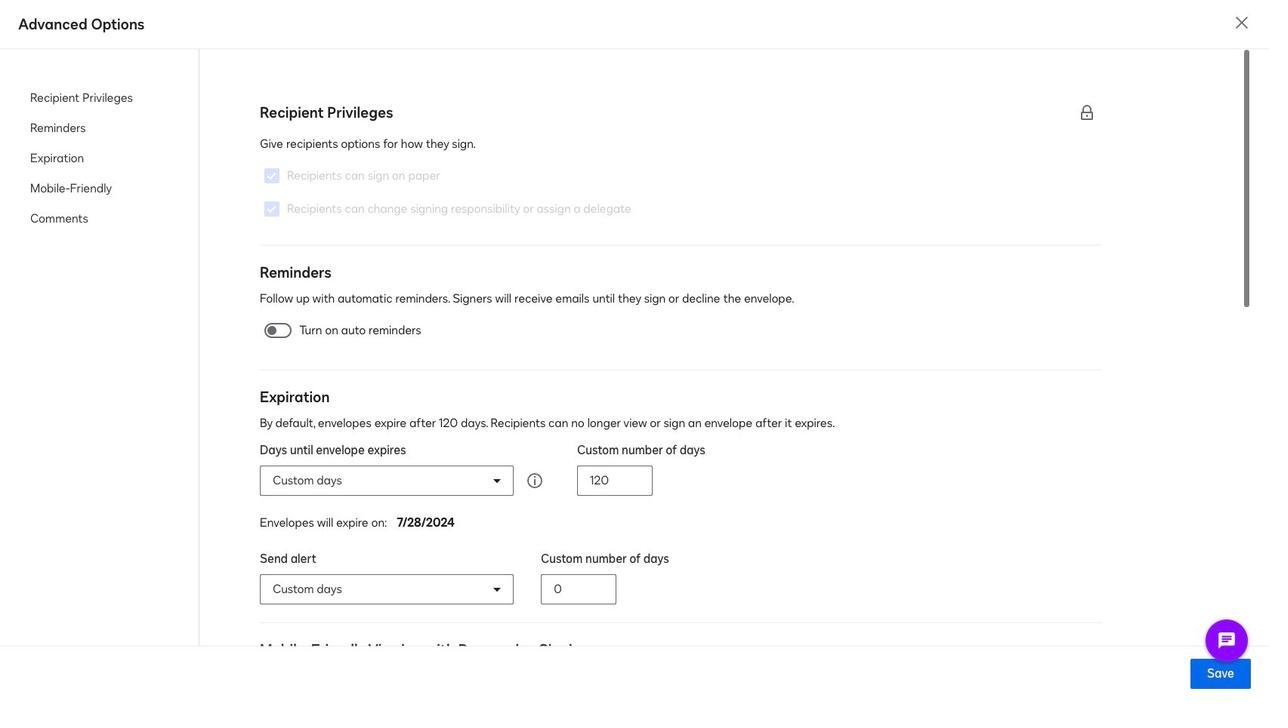 Task type: locate. For each thing, give the bounding box(es) containing it.
advanced options list list
[[18, 86, 199, 231]]

None number field
[[578, 467, 652, 496], [542, 576, 616, 604], [578, 467, 652, 496], [542, 576, 616, 604]]



Task type: vqa. For each thing, say whether or not it's contained in the screenshot.
THE ADVANCED OPTIONS LIST list
yes



